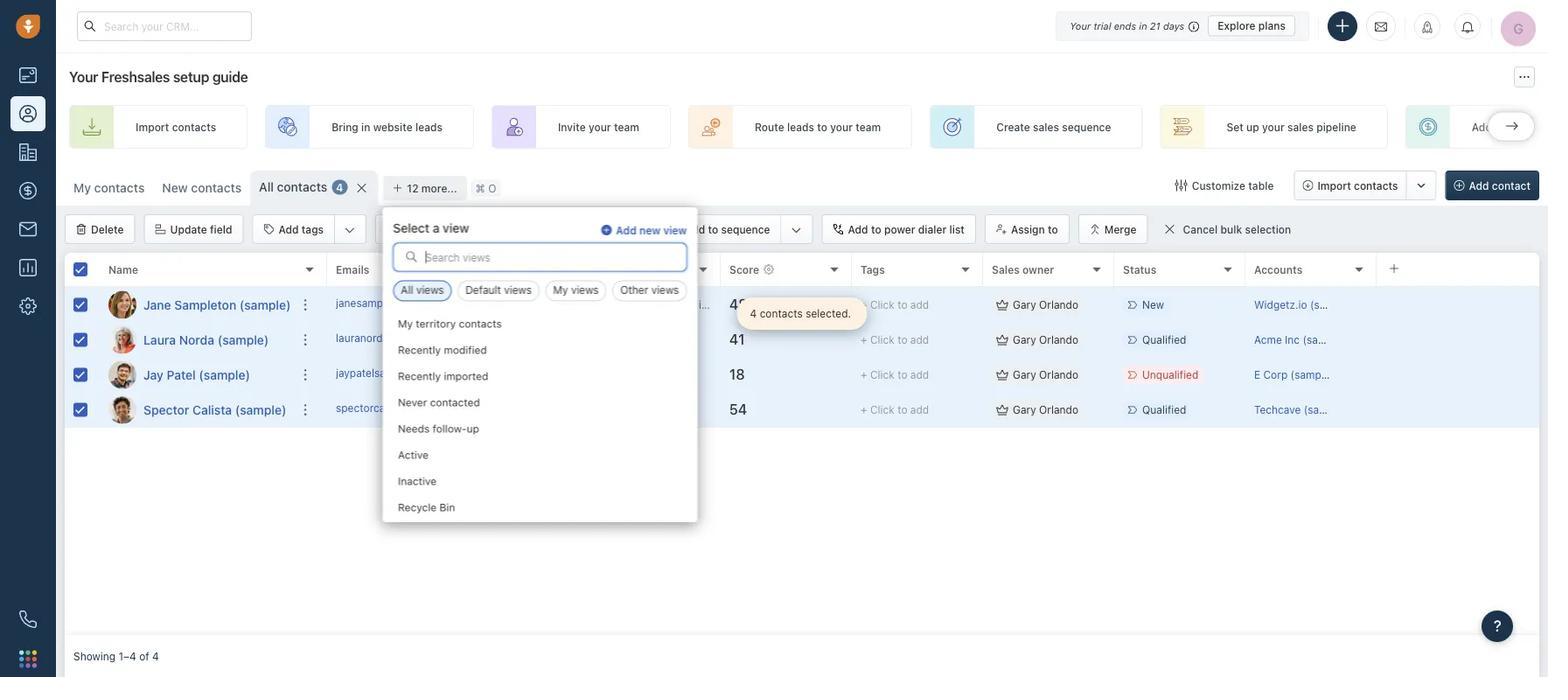 Task type: locate. For each thing, give the bounding box(es) containing it.
(sample) up spector calista (sample)
[[199, 367, 250, 382]]

click
[[870, 299, 895, 311], [870, 334, 895, 346], [477, 367, 501, 379], [870, 369, 895, 381], [870, 404, 895, 416]]

(sample) for jane sampleton (sample)
[[240, 297, 291, 312]]

views up janesampleton@gmail.com 3684932360
[[416, 284, 444, 296]]

1 leads from the left
[[415, 121, 443, 133]]

container_wx8msf4aqz5i3rn1 image
[[1164, 223, 1176, 235], [598, 299, 611, 311], [996, 299, 1009, 311], [996, 369, 1009, 381], [996, 404, 1009, 416]]

press space to deselect this row. row containing laura norda (sample)
[[65, 323, 327, 358]]

new up the "update"
[[162, 181, 188, 195]]

contacts up delete at the top left
[[94, 181, 145, 195]]

customize table button
[[1164, 171, 1285, 200]]

add for add tags
[[279, 223, 299, 235]]

2 views from the left
[[504, 284, 532, 296]]

view for select a view
[[443, 220, 469, 235]]

0 horizontal spatial new
[[162, 181, 188, 195]]

jay patel (sample)
[[143, 367, 250, 382]]

1 vertical spatial import
[[1318, 179, 1351, 192]]

2 gary orlando from the top
[[1013, 334, 1079, 346]]

views for default views
[[504, 284, 532, 296]]

import down pipeline
[[1318, 179, 1351, 192]]

qualified for 54
[[1143, 404, 1187, 416]]

add for add contact
[[1469, 179, 1489, 192]]

gary for 41
[[1013, 334, 1036, 346]]

select
[[393, 220, 430, 235]]

sequence right create
[[1062, 121, 1111, 133]]

qualified
[[1143, 334, 1187, 346], [1143, 404, 1187, 416]]

2 cell from the top
[[1377, 323, 1540, 357]]

showing
[[73, 650, 116, 662]]

1 horizontal spatial your
[[830, 121, 853, 133]]

(sample) for e corp (sample)
[[1291, 369, 1334, 381]]

(sample) inside "link"
[[240, 297, 291, 312]]

1 horizontal spatial sequence
[[1062, 121, 1111, 133]]

press space to deselect this row. row containing jane sampleton (sample)
[[65, 288, 327, 323]]

up
[[1247, 121, 1260, 133], [466, 422, 479, 434]]

work
[[467, 263, 494, 276]]

all up add tags button
[[259, 180, 274, 194]]

your left freshsales
[[69, 69, 98, 85]]

bin
[[439, 501, 455, 513]]

customize
[[1192, 179, 1246, 192]]

sales right create
[[1033, 121, 1059, 133]]

all inside 'all views' button
[[401, 284, 413, 296]]

1 recently from the top
[[397, 343, 440, 356]]

import inside button
[[1318, 179, 1351, 192]]

orlando for 54
[[1039, 404, 1079, 416]]

jaypatelsample@gmail.com + click to add
[[336, 367, 536, 379]]

add inside button
[[1469, 179, 1489, 192]]

follow-
[[432, 422, 466, 434]]

0 horizontal spatial your
[[69, 69, 98, 85]]

(sample) inside 'link'
[[218, 332, 269, 347]]

my inside button
[[553, 284, 568, 296]]

12 more... button
[[383, 176, 467, 200]]

1 vertical spatial qualified
[[1143, 404, 1187, 416]]

status
[[1123, 263, 1157, 276]]

2 gary from the top
[[1013, 334, 1036, 346]]

add left "deal"
[[1472, 121, 1492, 133]]

4 views from the left
[[651, 284, 679, 296]]

1 sales from the left
[[1033, 121, 1059, 133]]

1 horizontal spatial view
[[663, 224, 687, 236]]

phone element
[[10, 602, 45, 637]]

ends
[[1114, 20, 1137, 31]]

1 vertical spatial your
[[69, 69, 98, 85]]

patel
[[167, 367, 196, 382]]

create sales sequence
[[997, 121, 1111, 133]]

name column header
[[100, 253, 327, 288]]

1 horizontal spatial all
[[401, 284, 413, 296]]

+ click to add for 41
[[861, 334, 929, 346]]

0 horizontal spatial view
[[443, 220, 469, 235]]

bulk
[[1221, 223, 1242, 236]]

your left 'trial'
[[1070, 20, 1091, 31]]

add tags group
[[252, 214, 367, 244]]

sales left pipeline
[[1288, 121, 1314, 133]]

views inside other views button
[[651, 284, 679, 296]]

merge
[[1105, 223, 1137, 235]]

views down activity
[[651, 284, 679, 296]]

0 vertical spatial my
[[73, 181, 91, 195]]

1 qualified from the top
[[1143, 334, 1187, 346]]

a
[[433, 220, 440, 235]]

sequence for create sales sequence
[[1062, 121, 1111, 133]]

list
[[950, 223, 965, 235]]

acme inc (sample) link
[[1254, 334, 1346, 346]]

view
[[443, 220, 469, 235], [663, 224, 687, 236]]

add to sequence group
[[659, 214, 813, 244]]

new
[[640, 224, 661, 236]]

container_wx8msf4aqz5i3rn1 image
[[1176, 179, 1188, 192], [996, 334, 1009, 346]]

table
[[1249, 179, 1274, 192]]

21
[[1150, 20, 1161, 31]]

1 vertical spatial import contacts
[[1318, 179, 1398, 192]]

j image for jane sampleton (sample)
[[108, 291, 136, 319]]

import contacts down 'setup'
[[136, 121, 216, 133]]

0 vertical spatial all
[[259, 180, 274, 194]]

0 horizontal spatial all
[[259, 180, 274, 194]]

container_wx8msf4aqz5i3rn1 image for unqualified
[[996, 369, 1009, 381]]

2 + click to add from the top
[[861, 334, 929, 346]]

your
[[1070, 20, 1091, 31], [69, 69, 98, 85]]

1 horizontal spatial up
[[1247, 121, 1260, 133]]

in left 21
[[1139, 20, 1147, 31]]

cell
[[1377, 288, 1540, 322], [1377, 323, 1540, 357], [1377, 358, 1540, 392], [1377, 393, 1540, 427]]

2 qualified from the top
[[1143, 404, 1187, 416]]

click for 41
[[870, 334, 895, 346]]

all up janesampleton@gmail.com
[[401, 284, 413, 296]]

add tags button
[[253, 215, 334, 243]]

my up delete button on the top left of page
[[73, 181, 91, 195]]

angle down image
[[345, 221, 355, 239]]

up down contacted on the left of the page
[[466, 422, 479, 434]]

view for add new view
[[663, 224, 687, 236]]

1 gary from the top
[[1013, 299, 1036, 311]]

1 vertical spatial in
[[361, 121, 370, 133]]

new
[[162, 181, 188, 195], [1143, 299, 1164, 311]]

1 horizontal spatial 4
[[336, 181, 343, 193]]

0 vertical spatial sequence
[[1062, 121, 1111, 133]]

0 horizontal spatial sales
[[1033, 121, 1059, 133]]

tags
[[861, 263, 885, 276]]

0 vertical spatial import contacts
[[136, 121, 216, 133]]

your right the invite
[[589, 121, 611, 133]]

(sample) right calista
[[235, 402, 286, 417]]

4 right of
[[152, 650, 159, 662]]

1 views from the left
[[416, 284, 444, 296]]

bulk
[[591, 223, 613, 235]]

row group
[[65, 288, 327, 428], [327, 288, 1540, 428]]

1 vertical spatial all
[[401, 284, 413, 296]]

email image
[[1375, 19, 1387, 34]]

orlando for 18
[[1039, 369, 1079, 381]]

setup
[[173, 69, 209, 85]]

4 contacts selected.
[[750, 307, 851, 320]]

leads right website
[[415, 121, 443, 133]]

my up lauranordasample@gmail.com
[[397, 317, 412, 329]]

1 vertical spatial j image
[[108, 361, 136, 389]]

4 + click to add from the top
[[861, 404, 929, 416]]

bulk sms
[[591, 223, 639, 235]]

0 vertical spatial new
[[162, 181, 188, 195]]

view right a
[[443, 220, 469, 235]]

1 vertical spatial sequence
[[721, 223, 770, 235]]

j image
[[108, 291, 136, 319], [108, 361, 136, 389]]

3 views from the left
[[571, 284, 599, 296]]

0 vertical spatial your
[[1070, 20, 1091, 31]]

3 + click to add from the top
[[861, 369, 929, 381]]

3 orlando from the top
[[1039, 369, 1079, 381]]

new down status
[[1143, 299, 1164, 311]]

container_wx8msf4aqz5i3rn1 image inside customize table button
[[1176, 179, 1188, 192]]

up right "set" at top
[[1247, 121, 1260, 133]]

add left the power on the top of page
[[848, 223, 868, 235]]

my
[[73, 181, 91, 195], [553, 284, 568, 296], [397, 317, 412, 329]]

your trial ends in 21 days
[[1070, 20, 1185, 31]]

0 horizontal spatial your
[[589, 121, 611, 133]]

orlando
[[1039, 299, 1079, 311], [1039, 334, 1079, 346], [1039, 369, 1079, 381], [1039, 404, 1079, 416]]

import contacts inside button
[[1318, 179, 1398, 192]]

container_wx8msf4aqz5i3rn1 image left customize
[[1176, 179, 1188, 192]]

your right route
[[830, 121, 853, 133]]

2 j image from the top
[[108, 361, 136, 389]]

1 orlando from the top
[[1039, 299, 1079, 311]]

recently up the never
[[397, 370, 440, 382]]

(sample) down e corp (sample) link
[[1304, 404, 1348, 416]]

(sample) right corp
[[1291, 369, 1334, 381]]

2 vertical spatial my
[[397, 317, 412, 329]]

import inside "link"
[[136, 121, 169, 133]]

assign to
[[1011, 223, 1058, 235]]

0 vertical spatial import
[[136, 121, 169, 133]]

import down your freshsales setup guide
[[136, 121, 169, 133]]

3 gary from the top
[[1013, 369, 1036, 381]]

view right new
[[663, 224, 687, 236]]

set
[[1227, 121, 1244, 133]]

contacts down pipeline
[[1354, 179, 1398, 192]]

0 vertical spatial recently
[[397, 343, 440, 356]]

acme inc (sample)
[[1254, 334, 1346, 346]]

0 vertical spatial qualified
[[1143, 334, 1187, 346]]

+ for 18
[[861, 369, 867, 381]]

phone image
[[19, 611, 37, 628]]

recently up the jaypatelsample@gmail.com
[[397, 343, 440, 356]]

0 horizontal spatial team
[[614, 121, 639, 133]]

import contacts down pipeline
[[1318, 179, 1398, 192]]

sequence up score
[[721, 223, 770, 235]]

grid
[[65, 251, 1540, 635]]

+ click to add
[[861, 299, 929, 311], [861, 334, 929, 346], [861, 369, 929, 381], [861, 404, 929, 416]]

never
[[397, 396, 427, 408]]

0 vertical spatial container_wx8msf4aqz5i3rn1 image
[[1176, 179, 1188, 192]]

add left tags
[[279, 223, 299, 235]]

sequence inside 'link'
[[1062, 121, 1111, 133]]

2 sales from the left
[[1288, 121, 1314, 133]]

views inside my views button
[[571, 284, 599, 296]]

2 orlando from the top
[[1039, 334, 1079, 346]]

press space to deselect this row. row containing 41
[[327, 323, 1540, 358]]

add new view
[[616, 224, 687, 236]]

views up 3684932360
[[504, 284, 532, 296]]

views for all views
[[416, 284, 444, 296]]

2 row group from the left
[[327, 288, 1540, 428]]

new contacts
[[162, 181, 242, 195]]

1 horizontal spatial import contacts
[[1318, 179, 1398, 192]]

0 vertical spatial j image
[[108, 291, 136, 319]]

+ for 41
[[861, 334, 867, 346]]

qualified for 41
[[1143, 334, 1187, 346]]

your right "set" at top
[[1262, 121, 1285, 133]]

(sample) right "inc"
[[1303, 334, 1346, 346]]

0 vertical spatial in
[[1139, 20, 1147, 31]]

1 vertical spatial my
[[553, 284, 568, 296]]

(sample)
[[240, 297, 291, 312], [1310, 299, 1354, 311], [218, 332, 269, 347], [1303, 334, 1346, 346], [199, 367, 250, 382], [1291, 369, 1334, 381], [235, 402, 286, 417], [1304, 404, 1348, 416]]

1 vertical spatial recently
[[397, 370, 440, 382]]

4 orlando from the top
[[1039, 404, 1079, 416]]

1 + click to add from the top
[[861, 299, 929, 311]]

1 vertical spatial 4
[[750, 307, 757, 320]]

4 inside all contacts 4
[[336, 181, 343, 193]]

j image left jay
[[108, 361, 136, 389]]

views inside 'all views' button
[[416, 284, 444, 296]]

all for contacts
[[259, 180, 274, 194]]

recently imported
[[397, 370, 488, 382]]

2 horizontal spatial my
[[553, 284, 568, 296]]

add to sequence
[[685, 223, 770, 235]]

1 horizontal spatial import
[[1318, 179, 1351, 192]]

+ for 54
[[861, 404, 867, 416]]

freshworks switcher image
[[19, 650, 37, 668]]

contacts inside import contacts "link"
[[172, 121, 216, 133]]

(sample) for acme inc (sample)
[[1303, 334, 1346, 346]]

(sample) for laura norda (sample)
[[218, 332, 269, 347]]

contacts
[[172, 121, 216, 133], [1354, 179, 1398, 192], [277, 180, 327, 194], [94, 181, 145, 195], [191, 181, 242, 195], [760, 307, 803, 320], [458, 317, 501, 329]]

(sample) down jane sampleton (sample) "link"
[[218, 332, 269, 347]]

in right bring
[[361, 121, 370, 133]]

spectorcalista@gmail.com link
[[336, 401, 466, 419]]

1 j image from the top
[[108, 291, 136, 319]]

4 right 48
[[750, 307, 757, 320]]

sales owner
[[992, 263, 1054, 276]]

techcave
[[1254, 404, 1301, 416]]

1 horizontal spatial container_wx8msf4aqz5i3rn1 image
[[1176, 179, 1188, 192]]

1 cell from the top
[[1377, 288, 1540, 322]]

press space to deselect this row. row
[[65, 288, 327, 323], [327, 288, 1540, 323], [65, 323, 327, 358], [327, 323, 1540, 358], [65, 358, 327, 393], [327, 358, 1540, 393], [65, 393, 327, 428], [327, 393, 1540, 428]]

1 vertical spatial container_wx8msf4aqz5i3rn1 image
[[996, 334, 1009, 346]]

sequence inside button
[[721, 223, 770, 235]]

4 cell from the top
[[1377, 393, 1540, 427]]

widgetz.io
[[1254, 299, 1307, 311]]

add left new
[[616, 224, 637, 236]]

contacts inside import contacts button
[[1354, 179, 1398, 192]]

0 vertical spatial 4
[[336, 181, 343, 193]]

2 horizontal spatial your
[[1262, 121, 1285, 133]]

laura norda (sample) link
[[143, 331, 269, 349]]

my views
[[553, 284, 599, 296]]

views inside default views button
[[504, 284, 532, 296]]

contacts up 4167348672
[[458, 317, 501, 329]]

add for add task
[[402, 223, 422, 235]]

import contacts inside "link"
[[136, 121, 216, 133]]

tags
[[302, 223, 324, 235]]

(sample) right sampleton
[[240, 297, 291, 312]]

j image left jane
[[108, 291, 136, 319]]

contacts down 'setup'
[[172, 121, 216, 133]]

2 recently from the top
[[397, 370, 440, 382]]

bring in website leads link
[[265, 105, 474, 149]]

add inside "button"
[[402, 223, 422, 235]]

qualified up unqualified
[[1143, 334, 1187, 346]]

0 horizontal spatial 4
[[152, 650, 159, 662]]

views down next
[[571, 284, 599, 296]]

add left contact
[[1469, 179, 1489, 192]]

0 horizontal spatial my
[[73, 181, 91, 195]]

techcave (sample) link
[[1254, 404, 1348, 416]]

4 gary from the top
[[1013, 404, 1036, 416]]

2 leads from the left
[[787, 121, 814, 133]]

1 horizontal spatial your
[[1070, 20, 1091, 31]]

leads inside bring in website leads link
[[415, 121, 443, 133]]

4 right all contacts link
[[336, 181, 343, 193]]

1 row group from the left
[[65, 288, 327, 428]]

container_wx8msf4aqz5i3rn1 image for new
[[996, 299, 1009, 311]]

spectorcalista@gmail.com 3684945781
[[336, 402, 531, 414]]

my for my territory contacts
[[397, 317, 412, 329]]

1 horizontal spatial sales
[[1288, 121, 1314, 133]]

4 gary orlando from the top
[[1013, 404, 1079, 416]]

leads right route
[[787, 121, 814, 133]]

2 horizontal spatial 4
[[750, 307, 757, 320]]

0 horizontal spatial leads
[[415, 121, 443, 133]]

1 horizontal spatial team
[[856, 121, 881, 133]]

0 horizontal spatial import
[[136, 121, 169, 133]]

1 horizontal spatial new
[[1143, 299, 1164, 311]]

active
[[397, 448, 428, 461]]

3 gary orlando from the top
[[1013, 369, 1079, 381]]

1 horizontal spatial my
[[397, 317, 412, 329]]

my down "search views" search box on the top left of page
[[553, 284, 568, 296]]

1 vertical spatial up
[[466, 422, 479, 434]]

3 cell from the top
[[1377, 358, 1540, 392]]

add left task
[[402, 223, 422, 235]]

1 horizontal spatial leads
[[787, 121, 814, 133]]

bring
[[332, 121, 359, 133]]

route
[[755, 121, 784, 133]]

leads
[[415, 121, 443, 133], [787, 121, 814, 133]]

3684945781
[[467, 402, 531, 414]]

container_wx8msf4aqz5i3rn1 image down 'sales'
[[996, 334, 1009, 346]]

new for new
[[1143, 299, 1164, 311]]

add tags
[[279, 223, 324, 235]]

+ click to add for 54
[[861, 404, 929, 416]]

my for my views
[[553, 284, 568, 296]]

add right new
[[685, 223, 705, 235]]

qualified down unqualified
[[1143, 404, 1187, 416]]

0 horizontal spatial sequence
[[721, 223, 770, 235]]

merge button
[[1078, 214, 1148, 244]]

showing 1–4 of 4
[[73, 650, 159, 662]]

add to power dialer list button
[[822, 214, 976, 244]]

explore plans link
[[1208, 15, 1296, 36]]

(sample) for spector calista (sample)
[[235, 402, 286, 417]]

your
[[589, 121, 611, 133], [830, 121, 853, 133], [1262, 121, 1285, 133]]

0 horizontal spatial import contacts
[[136, 121, 216, 133]]

l image
[[108, 326, 136, 354]]

1 vertical spatial new
[[1143, 299, 1164, 311]]



Task type: describe. For each thing, give the bounding box(es) containing it.
o
[[488, 182, 496, 194]]

add contact
[[1469, 179, 1531, 192]]

modified
[[443, 343, 487, 356]]

4167348672
[[467, 332, 530, 344]]

gary orlando for 41
[[1013, 334, 1079, 346]]

spector calista (sample)
[[143, 402, 286, 417]]

add for 18
[[911, 369, 929, 381]]

0 vertical spatial up
[[1247, 121, 1260, 133]]

owner
[[1023, 263, 1054, 276]]

other
[[620, 284, 648, 296]]

jane sampleton (sample)
[[143, 297, 291, 312]]

48
[[730, 296, 748, 313]]

contacted
[[430, 396, 480, 408]]

never contacted
[[397, 396, 480, 408]]

gary for 54
[[1013, 404, 1036, 416]]

all views
[[401, 284, 444, 296]]

new for new contacts
[[162, 181, 188, 195]]

2 your from the left
[[830, 121, 853, 133]]

54
[[730, 401, 747, 418]]

more...
[[422, 182, 457, 194]]

recycle
[[397, 501, 436, 513]]

3 your from the left
[[1262, 121, 1285, 133]]

spector
[[143, 402, 189, 417]]

field
[[210, 223, 232, 235]]

contacts up the add tags
[[277, 180, 327, 194]]

leads inside route leads to your team link
[[787, 121, 814, 133]]

activity
[[625, 263, 663, 276]]

2 vertical spatial 4
[[152, 650, 159, 662]]

all views button
[[393, 280, 452, 301]]

task
[[425, 223, 446, 235]]

all contacts 4
[[259, 180, 343, 194]]

explore plans
[[1218, 20, 1286, 32]]

bulk sms button
[[565, 214, 650, 244]]

add for add to sequence
[[685, 223, 705, 235]]

j image for jay patel (sample)
[[108, 361, 136, 389]]

add to sequence button
[[660, 215, 781, 243]]

freshsales
[[101, 69, 170, 85]]

laura
[[143, 332, 176, 347]]

import contacts for import contacts "link"
[[136, 121, 216, 133]]

import contacts group
[[1294, 171, 1437, 200]]

import contacts button
[[1294, 171, 1407, 200]]

import for import contacts "link"
[[136, 121, 169, 133]]

create
[[997, 121, 1030, 133]]

your for your freshsales setup guide
[[69, 69, 98, 85]]

import contacts link
[[69, 105, 248, 149]]

sms
[[616, 223, 639, 235]]

3684945781 link
[[467, 401, 531, 419]]

default views
[[466, 284, 532, 296]]

recently for recently modified
[[397, 343, 440, 356]]

other views button
[[613, 280, 687, 301]]

contacts up field
[[191, 181, 242, 195]]

my territory contacts
[[397, 317, 501, 329]]

janesampleton@gmail.com 3684932360
[[336, 297, 533, 309]]

emails
[[336, 263, 370, 276]]

angle down image
[[791, 221, 802, 239]]

corp
[[1264, 369, 1288, 381]]

41
[[730, 331, 745, 348]]

Search views search field
[[394, 243, 686, 271]]

assign
[[1011, 223, 1045, 235]]

0 horizontal spatial in
[[361, 121, 370, 133]]

my for my contacts
[[73, 181, 91, 195]]

selection
[[1245, 223, 1291, 236]]

press space to deselect this row. row containing jay patel (sample)
[[65, 358, 327, 393]]

norda
[[179, 332, 214, 347]]

lauranordasample@gmail.com
[[336, 332, 485, 344]]

import contacts for import contacts button
[[1318, 179, 1398, 192]]

+ click to add for 18
[[861, 369, 929, 381]]

name row
[[65, 253, 327, 288]]

press space to deselect this row. row containing 18
[[327, 358, 1540, 393]]

gary orlando for 54
[[1013, 404, 1079, 416]]

website
[[373, 121, 413, 133]]

invite your team
[[558, 121, 639, 133]]

press space to deselect this row. row containing spector calista (sample)
[[65, 393, 327, 428]]

(sample) for jay patel (sample)
[[199, 367, 250, 382]]

days
[[1163, 20, 1185, 31]]

set up your sales pipeline
[[1227, 121, 1357, 133]]

calista
[[192, 402, 232, 417]]

add for 54
[[911, 404, 929, 416]]

recently modified
[[397, 343, 487, 356]]

import for import contacts button
[[1318, 179, 1351, 192]]

row group containing 48
[[327, 288, 1540, 428]]

click for 54
[[870, 404, 895, 416]]

selected.
[[806, 307, 851, 320]]

your freshsales setup guide
[[69, 69, 248, 85]]

all for views
[[401, 284, 413, 296]]

contacts right 48
[[760, 307, 803, 320]]

gary for 18
[[1013, 369, 1036, 381]]

jay patel (sample) link
[[143, 366, 250, 384]]

guide
[[212, 69, 248, 85]]

widgetz.io (sample)
[[1254, 299, 1354, 311]]

unqualified
[[1143, 369, 1199, 381]]

add for 41
[[911, 334, 929, 346]]

to inside group
[[708, 223, 718, 235]]

orlando for 41
[[1039, 334, 1079, 346]]

Search your CRM... text field
[[77, 11, 252, 41]]

2 team from the left
[[856, 121, 881, 133]]

add for add new view
[[616, 224, 637, 236]]

accounts
[[1254, 263, 1303, 276]]

0 horizontal spatial container_wx8msf4aqz5i3rn1 image
[[996, 334, 1009, 346]]

views for my views
[[571, 284, 599, 296]]

inactive
[[397, 475, 436, 487]]

next
[[598, 263, 622, 276]]

jaypatelsample@gmail.com
[[336, 367, 470, 379]]

1 team from the left
[[614, 121, 639, 133]]

lauranordasample@gmail.com link
[[336, 331, 485, 349]]

customize table
[[1192, 179, 1274, 192]]

search image
[[405, 250, 418, 263]]

0 horizontal spatial up
[[466, 422, 479, 434]]

1 gary orlando from the top
[[1013, 299, 1079, 311]]

your for your trial ends in 21 days
[[1070, 20, 1091, 31]]

other views
[[620, 284, 679, 296]]

grid containing 48
[[65, 251, 1540, 635]]

cell for 54
[[1377, 393, 1540, 427]]

add for add to power dialer list
[[848, 223, 868, 235]]

needs follow-up
[[397, 422, 479, 434]]

add deal
[[1472, 121, 1517, 133]]

press space to deselect this row. row containing 48
[[327, 288, 1540, 323]]

press space to deselect this row. row containing 54
[[327, 393, 1540, 428]]

score
[[730, 263, 759, 276]]

cell for 18
[[1377, 358, 1540, 392]]

route leads to your team
[[755, 121, 881, 133]]

assign to button
[[985, 214, 1070, 244]]

janesampleton@gmail.com link
[[336, 296, 468, 314]]

sales inside 'link'
[[1033, 121, 1059, 133]]

recycle bin
[[397, 501, 455, 513]]

add to power dialer list
[[848, 223, 965, 235]]

container_wx8msf4aqz5i3rn1 image for qualified
[[996, 404, 1009, 416]]

add deal link
[[1406, 105, 1548, 149]]

click for 18
[[870, 369, 895, 381]]

recently for recently imported
[[397, 370, 440, 382]]

update field
[[170, 223, 232, 235]]

needs
[[397, 422, 429, 434]]

add for add deal
[[1472, 121, 1492, 133]]

1 horizontal spatial in
[[1139, 20, 1147, 31]]

default
[[466, 284, 501, 296]]

select a view
[[393, 220, 469, 235]]

views for other views
[[651, 284, 679, 296]]

create sales sequence link
[[930, 105, 1143, 149]]

row group containing jane sampleton (sample)
[[65, 288, 327, 428]]

power
[[884, 223, 916, 235]]

gary orlando for 18
[[1013, 369, 1079, 381]]

e
[[1254, 369, 1261, 381]]

1–4
[[119, 650, 136, 662]]

4167348672 link
[[467, 331, 530, 349]]

add task button
[[375, 214, 458, 244]]

sequence for add to sequence
[[721, 223, 770, 235]]

cell for 41
[[1377, 323, 1540, 357]]

trial
[[1094, 20, 1111, 31]]

cancel
[[1183, 223, 1218, 236]]

delete button
[[65, 214, 135, 244]]

1 your from the left
[[589, 121, 611, 133]]

techcave (sample)
[[1254, 404, 1348, 416]]

(sample) up acme inc (sample) link
[[1310, 299, 1354, 311]]

my views button
[[545, 280, 607, 301]]

s image
[[108, 396, 136, 424]]



Task type: vqa. For each thing, say whether or not it's contained in the screenshot.
sequence in button
yes



